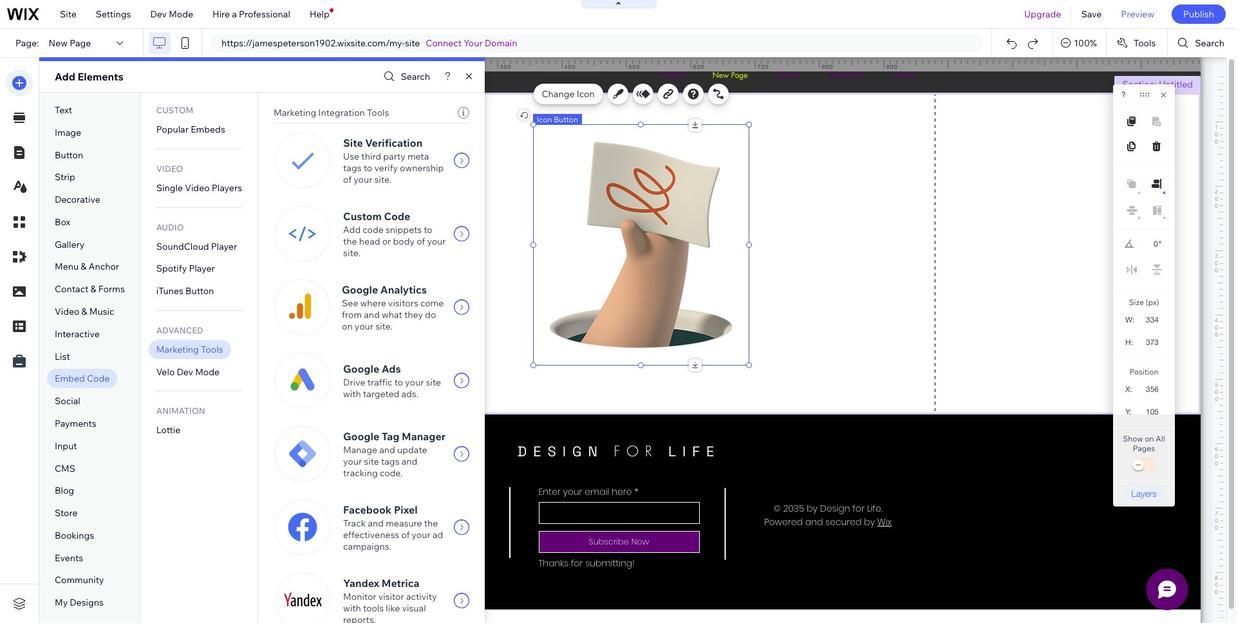 Task type: vqa. For each thing, say whether or not it's contained in the screenshot.
The Info
no



Task type: describe. For each thing, give the bounding box(es) containing it.
marketing integration tools
[[274, 107, 389, 119]]

what
[[382, 309, 403, 321]]

w:
[[1126, 316, 1135, 325]]

all
[[1157, 434, 1166, 444]]

0 horizontal spatial mode
[[169, 8, 193, 20]]

forms
[[98, 284, 125, 295]]

snippets
[[386, 224, 422, 236]]

show on all pages
[[1124, 434, 1166, 454]]

effectiveness
[[343, 530, 400, 541]]

size (px)
[[1130, 298, 1160, 307]]

player for spotify player
[[189, 263, 215, 275]]

tags inside site verification use third party meta tags to verify ownership of your site.
[[343, 162, 362, 174]]

from
[[342, 309, 362, 321]]

update
[[397, 445, 427, 456]]

save button
[[1072, 0, 1112, 28]]

and down manager
[[402, 456, 418, 468]]

tags inside google tag manager manage and update your site tags and tracking code.
[[381, 456, 400, 468]]

bookings
[[55, 530, 94, 542]]

°
[[1159, 240, 1162, 249]]

connect
[[426, 37, 462, 49]]

pixel
[[394, 504, 418, 517]]

targeted
[[363, 388, 400, 400]]

1 vertical spatial dev
[[177, 366, 193, 378]]

popular embeds
[[156, 124, 225, 135]]

monitor
[[343, 591, 377, 603]]

& for contact
[[91, 284, 96, 295]]

itunes
[[156, 285, 184, 297]]

embed
[[55, 373, 85, 385]]

visitors
[[388, 298, 419, 309]]

1 horizontal spatial icon
[[577, 88, 595, 100]]

your inside google tag manager manage and update your site tags and tracking code.
[[343, 456, 362, 468]]

google for google ads
[[343, 363, 380, 376]]

700
[[758, 63, 770, 70]]

tools inside button
[[1134, 37, 1157, 49]]

lottie
[[156, 425, 181, 436]]

layers button
[[1124, 487, 1165, 501]]

layers
[[1132, 488, 1158, 499]]

menu
[[55, 261, 79, 273]]

menu & anchor
[[55, 261, 119, 273]]

see
[[342, 298, 358, 309]]

do
[[425, 309, 436, 321]]

site for site
[[60, 8, 77, 20]]

list
[[55, 351, 70, 362]]

video & music
[[55, 306, 114, 318]]

itunes button
[[156, 285, 214, 297]]

track
[[343, 518, 366, 530]]

tracking
[[343, 468, 378, 479]]

800
[[822, 63, 834, 70]]

ad
[[433, 530, 443, 541]]

400
[[565, 63, 576, 70]]

verify
[[375, 162, 398, 174]]

decorative
[[55, 194, 100, 206]]

the inside facebook pixel track and measure the effectiveness of your ad campaigns.
[[424, 518, 438, 530]]

third
[[362, 151, 381, 162]]

1 horizontal spatial tools
[[367, 107, 389, 119]]

spotify player
[[156, 263, 215, 275]]

? button
[[1122, 90, 1127, 99]]

traffic
[[368, 377, 393, 388]]

site. for site
[[375, 174, 392, 186]]

0 horizontal spatial icon
[[537, 115, 552, 124]]

change
[[542, 88, 575, 100]]

button for icon button
[[554, 115, 579, 124]]

where
[[360, 298, 386, 309]]

site. for custom
[[343, 247, 361, 259]]

1 vertical spatial button
[[55, 149, 83, 161]]

code.
[[380, 468, 403, 479]]

ownership
[[400, 162, 444, 174]]

https://jamespeterson1902.wixsite.com/my-site connect your domain
[[222, 37, 518, 49]]

0 horizontal spatial add
[[55, 70, 75, 83]]

marketing for marketing integration tools
[[274, 107, 316, 119]]

google tag manager manage and update your site tags and tracking code.
[[343, 430, 446, 479]]

0 horizontal spatial search button
[[381, 67, 430, 86]]

publish
[[1184, 8, 1215, 20]]

google for google tag manager
[[343, 430, 380, 443]]

video for video & music
[[55, 306, 80, 318]]

contact & forms
[[55, 284, 125, 295]]

your inside 'google analytics see where visitors come from and what they do on your site.'
[[355, 321, 374, 332]]

0 horizontal spatial dev
[[150, 8, 167, 20]]

google for google analytics
[[342, 283, 378, 296]]

facebook
[[343, 504, 392, 517]]

site inside google ads drive traffic to your site with targeted ads.
[[426, 377, 441, 388]]

publish button
[[1172, 5, 1227, 24]]

custom for custom
[[156, 105, 193, 115]]

dev mode
[[150, 8, 193, 20]]

google analytics see where visitors come from and what they do on your site.
[[342, 283, 444, 332]]

your inside facebook pixel track and measure the effectiveness of your ad campaigns.
[[412, 530, 431, 541]]

0 vertical spatial search button
[[1169, 29, 1237, 57]]

designs
[[70, 597, 104, 609]]

embed code
[[55, 373, 110, 385]]

spotify
[[156, 263, 187, 275]]

meta
[[408, 151, 429, 162]]

manage
[[343, 445, 378, 456]]

add inside custom code add code snippets to the head or body of your site.
[[343, 224, 361, 236]]

500
[[629, 63, 641, 70]]

tools button
[[1107, 29, 1168, 57]]

site inside google tag manager manage and update your site tags and tracking code.
[[364, 456, 379, 468]]

my
[[55, 597, 68, 609]]

of for site verification
[[343, 174, 352, 186]]

yandex metrica monitor visitor activity with tools like visual reports.
[[343, 577, 437, 624]]



Task type: locate. For each thing, give the bounding box(es) containing it.
to inside site verification use third party meta tags to verify ownership of your site.
[[364, 162, 373, 174]]

custom up popular
[[156, 105, 193, 115]]

0 vertical spatial button
[[554, 115, 579, 124]]

my designs
[[55, 597, 104, 609]]

your right body
[[427, 236, 446, 247]]

reports.
[[343, 615, 376, 624]]

0 vertical spatial mode
[[169, 8, 193, 20]]

on down see
[[342, 321, 353, 332]]

google inside google ads drive traffic to your site with targeted ads.
[[343, 363, 380, 376]]

untitled
[[1160, 79, 1194, 90]]

preview button
[[1112, 0, 1165, 28]]

google inside 'google analytics see where visitors come from and what they do on your site.'
[[342, 283, 378, 296]]

button down change icon
[[554, 115, 579, 124]]

button
[[554, 115, 579, 124], [55, 149, 83, 161], [186, 285, 214, 297]]

2 vertical spatial video
[[55, 306, 80, 318]]

1 horizontal spatial of
[[402, 530, 410, 541]]

0 horizontal spatial search
[[401, 71, 430, 82]]

custom for custom code add code snippets to the head or body of your site.
[[343, 210, 382, 223]]

600
[[693, 63, 705, 70]]

tools up the verification
[[367, 107, 389, 119]]

metrica
[[382, 577, 420, 590]]

tools down 'preview'
[[1134, 37, 1157, 49]]

on inside 'google analytics see where visitors come from and what they do on your site.'
[[342, 321, 353, 332]]

tags left verify
[[343, 162, 362, 174]]

0 horizontal spatial site
[[60, 8, 77, 20]]

y:
[[1126, 408, 1133, 417]]

tools
[[1134, 37, 1157, 49], [367, 107, 389, 119], [201, 344, 223, 356]]

marketing tools
[[156, 344, 223, 356]]

your down where
[[355, 321, 374, 332]]

1 vertical spatial custom
[[343, 210, 382, 223]]

site left "code."
[[364, 456, 379, 468]]

& left music
[[82, 306, 87, 318]]

player down soundcloud player
[[189, 263, 215, 275]]

mode
[[169, 8, 193, 20], [195, 366, 220, 378]]

1 horizontal spatial dev
[[177, 366, 193, 378]]

0 vertical spatial &
[[81, 261, 87, 273]]

or
[[382, 236, 391, 247]]

add up 'text'
[[55, 70, 75, 83]]

yandex
[[343, 577, 380, 590]]

with inside google ads drive traffic to your site with targeted ads.
[[343, 388, 361, 400]]

0 vertical spatial marketing
[[274, 107, 316, 119]]

& for menu
[[81, 261, 87, 273]]

video for video
[[156, 163, 183, 174]]

to down ads
[[395, 377, 403, 388]]

site verification use third party meta tags to verify ownership of your site.
[[343, 137, 444, 186]]

and right the from
[[364, 309, 380, 321]]

1 horizontal spatial search button
[[1169, 29, 1237, 57]]

single
[[156, 182, 183, 194]]

100% button
[[1054, 29, 1107, 57]]

social
[[55, 396, 80, 407]]

1 vertical spatial player
[[189, 263, 215, 275]]

300
[[500, 63, 512, 70]]

marketing for marketing tools
[[156, 344, 199, 356]]

size
[[1130, 298, 1145, 307]]

tools up velo dev mode
[[201, 344, 223, 356]]

player for soundcloud player
[[211, 241, 237, 252]]

1 horizontal spatial marketing
[[274, 107, 316, 119]]

add left code
[[343, 224, 361, 236]]

site. inside site verification use third party meta tags to verify ownership of your site.
[[375, 174, 392, 186]]

site. down 'party'
[[375, 174, 392, 186]]

2 vertical spatial site
[[364, 456, 379, 468]]

body
[[393, 236, 415, 247]]

dev right settings on the top left of page
[[150, 8, 167, 20]]

dev
[[150, 8, 167, 20], [177, 366, 193, 378]]

google up see
[[342, 283, 378, 296]]

1 vertical spatial &
[[91, 284, 96, 295]]

your down third at the top left
[[354, 174, 373, 186]]

professional
[[239, 8, 290, 20]]

code
[[363, 224, 384, 236]]

party
[[383, 151, 406, 162]]

your left "code."
[[343, 456, 362, 468]]

h:
[[1126, 338, 1134, 347]]

0 vertical spatial custom
[[156, 105, 193, 115]]

0 vertical spatial on
[[342, 321, 353, 332]]

0 vertical spatial the
[[343, 236, 357, 247]]

x:
[[1126, 385, 1133, 394]]

0 vertical spatial tags
[[343, 162, 362, 174]]

code inside custom code add code snippets to the head or body of your site.
[[384, 210, 411, 223]]

1 vertical spatial google
[[343, 363, 380, 376]]

to inside google ads drive traffic to your site with targeted ads.
[[395, 377, 403, 388]]

on left all
[[1146, 434, 1155, 444]]

single video players
[[156, 182, 242, 194]]

& left forms
[[91, 284, 96, 295]]

to right snippets
[[424, 224, 433, 236]]

search down connect
[[401, 71, 430, 82]]

0 horizontal spatial site
[[364, 456, 379, 468]]

hire a professional
[[213, 8, 290, 20]]

site. left or
[[343, 247, 361, 259]]

0 vertical spatial to
[[364, 162, 373, 174]]

1 vertical spatial tags
[[381, 456, 400, 468]]

0 vertical spatial google
[[342, 283, 378, 296]]

0 vertical spatial search
[[1196, 37, 1225, 49]]

2 vertical spatial to
[[395, 377, 403, 388]]

1 vertical spatial search button
[[381, 67, 430, 86]]

marketing down 'advanced'
[[156, 344, 199, 356]]

1 vertical spatial mode
[[195, 366, 220, 378]]

1 horizontal spatial button
[[186, 285, 214, 297]]

2 vertical spatial site.
[[376, 321, 393, 332]]

code for custom
[[384, 210, 411, 223]]

0 vertical spatial of
[[343, 174, 352, 186]]

1 vertical spatial icon
[[537, 115, 552, 124]]

position
[[1130, 367, 1159, 377]]

analytics
[[381, 283, 427, 296]]

(px)
[[1146, 298, 1160, 307]]

site inside site verification use third party meta tags to verify ownership of your site.
[[343, 137, 363, 149]]

site right ads.
[[426, 377, 441, 388]]

custom inside custom code add code snippets to the head or body of your site.
[[343, 210, 382, 223]]

preview
[[1122, 8, 1155, 20]]

2 with from the top
[[343, 603, 361, 615]]

video down contact
[[55, 306, 80, 318]]

0 horizontal spatial code
[[87, 373, 110, 385]]

google
[[342, 283, 378, 296], [343, 363, 380, 376], [343, 430, 380, 443]]

of
[[343, 174, 352, 186], [417, 236, 425, 247], [402, 530, 410, 541]]

1 horizontal spatial the
[[424, 518, 438, 530]]

1 vertical spatial video
[[185, 182, 210, 194]]

the right measure in the left bottom of the page
[[424, 518, 438, 530]]

site. down where
[[376, 321, 393, 332]]

tools
[[363, 603, 384, 615]]

0 vertical spatial tools
[[1134, 37, 1157, 49]]

image
[[55, 127, 81, 138]]

0 horizontal spatial to
[[364, 162, 373, 174]]

measure
[[386, 518, 422, 530]]

1 horizontal spatial tags
[[381, 456, 400, 468]]

mode down "marketing tools"
[[195, 366, 220, 378]]

2 horizontal spatial video
[[185, 182, 210, 194]]

& for video
[[82, 306, 87, 318]]

of for custom code
[[417, 236, 425, 247]]

google up manage
[[343, 430, 380, 443]]

1 horizontal spatial on
[[1146, 434, 1155, 444]]

your left ad
[[412, 530, 431, 541]]

1 with from the top
[[343, 388, 361, 400]]

0 horizontal spatial button
[[55, 149, 83, 161]]

None text field
[[1140, 311, 1165, 329]]

icon right change
[[577, 88, 595, 100]]

1 horizontal spatial search
[[1196, 37, 1225, 49]]

2 horizontal spatial button
[[554, 115, 579, 124]]

with inside yandex metrica monitor visitor activity with tools like visual reports.
[[343, 603, 361, 615]]

icon button
[[537, 115, 579, 124]]

gallery
[[55, 239, 85, 250]]

site up use
[[343, 137, 363, 149]]

1 vertical spatial with
[[343, 603, 361, 615]]

None text field
[[1142, 236, 1159, 253], [1140, 334, 1165, 351], [1139, 381, 1165, 398], [1139, 403, 1165, 421], [1142, 236, 1159, 253], [1140, 334, 1165, 351], [1139, 381, 1165, 398], [1139, 403, 1165, 421]]

1 vertical spatial site
[[426, 377, 441, 388]]

save
[[1082, 8, 1102, 20]]

to left verify
[[364, 162, 373, 174]]

the inside custom code add code snippets to the head or body of your site.
[[343, 236, 357, 247]]

1 horizontal spatial mode
[[195, 366, 220, 378]]

icon down change
[[537, 115, 552, 124]]

search button down https://jamespeterson1902.wixsite.com/my-site connect your domain
[[381, 67, 430, 86]]

of down use
[[343, 174, 352, 186]]

1 vertical spatial on
[[1146, 434, 1155, 444]]

icon
[[577, 88, 595, 100], [537, 115, 552, 124]]

0 horizontal spatial the
[[343, 236, 357, 247]]

community
[[55, 575, 104, 586]]

1 vertical spatial marketing
[[156, 344, 199, 356]]

site. inside 'google analytics see where visitors come from and what they do on your site.'
[[376, 321, 393, 332]]

of inside site verification use third party meta tags to verify ownership of your site.
[[343, 174, 352, 186]]

1 horizontal spatial custom
[[343, 210, 382, 223]]

switch
[[1132, 457, 1158, 475]]

0 vertical spatial video
[[156, 163, 183, 174]]

2 horizontal spatial of
[[417, 236, 425, 247]]

input
[[55, 440, 77, 452]]

advanced
[[156, 325, 203, 336]]

tags down tag
[[381, 456, 400, 468]]

cms
[[55, 463, 75, 474]]

code for embed
[[87, 373, 110, 385]]

on
[[342, 321, 353, 332], [1146, 434, 1155, 444]]

button down spotify player on the left top of the page
[[186, 285, 214, 297]]

1 vertical spatial to
[[424, 224, 433, 236]]

with left targeted
[[343, 388, 361, 400]]

1 vertical spatial the
[[424, 518, 438, 530]]

1 vertical spatial site
[[343, 137, 363, 149]]

payments
[[55, 418, 96, 430]]

0 vertical spatial site.
[[375, 174, 392, 186]]

0 horizontal spatial on
[[342, 321, 353, 332]]

your inside google ads drive traffic to your site with targeted ads.
[[405, 377, 424, 388]]

site. inside custom code add code snippets to the head or body of your site.
[[343, 247, 361, 259]]

site
[[60, 8, 77, 20], [343, 137, 363, 149]]

verification
[[365, 137, 423, 149]]

1 vertical spatial of
[[417, 236, 425, 247]]

1 vertical spatial search
[[401, 71, 430, 82]]

https://jamespeterson1902.wixsite.com/my-
[[222, 37, 405, 49]]

1 horizontal spatial site
[[405, 37, 420, 49]]

google inside google tag manager manage and update your site tags and tracking code.
[[343, 430, 380, 443]]

code up snippets
[[384, 210, 411, 223]]

section:
[[1123, 79, 1158, 90]]

site left connect
[[405, 37, 420, 49]]

come
[[421, 298, 444, 309]]

your
[[464, 37, 483, 49]]

use
[[343, 151, 360, 162]]

0 horizontal spatial marketing
[[156, 344, 199, 356]]

0 horizontal spatial video
[[55, 306, 80, 318]]

0 horizontal spatial tags
[[343, 162, 362, 174]]

search down publish
[[1196, 37, 1225, 49]]

with left tools
[[343, 603, 361, 615]]

0 horizontal spatial of
[[343, 174, 352, 186]]

site up new page
[[60, 8, 77, 20]]

add
[[55, 70, 75, 83], [343, 224, 361, 236]]

your inside site verification use third party meta tags to verify ownership of your site.
[[354, 174, 373, 186]]

& right menu
[[81, 261, 87, 273]]

show
[[1124, 434, 1144, 444]]

0 vertical spatial add
[[55, 70, 75, 83]]

tag
[[382, 430, 400, 443]]

button down image
[[55, 149, 83, 161]]

0 vertical spatial player
[[211, 241, 237, 252]]

custom up code
[[343, 210, 382, 223]]

1 horizontal spatial to
[[395, 377, 403, 388]]

1 horizontal spatial site
[[343, 137, 363, 149]]

0 vertical spatial dev
[[150, 8, 167, 20]]

change icon
[[542, 88, 595, 100]]

and down tag
[[380, 445, 395, 456]]

1 horizontal spatial add
[[343, 224, 361, 236]]

0 vertical spatial site
[[405, 37, 420, 49]]

1 vertical spatial code
[[87, 373, 110, 385]]

section: untitled
[[1123, 79, 1194, 90]]

settings
[[96, 8, 131, 20]]

events
[[55, 552, 83, 564]]

1 vertical spatial add
[[343, 224, 361, 236]]

search
[[1196, 37, 1225, 49], [401, 71, 430, 82]]

add elements
[[55, 70, 123, 83]]

site for site verification use third party meta tags to verify ownership of your site.
[[343, 137, 363, 149]]

2 horizontal spatial site
[[426, 377, 441, 388]]

of right body
[[417, 236, 425, 247]]

2 vertical spatial of
[[402, 530, 410, 541]]

and down facebook
[[368, 518, 384, 530]]

velo
[[156, 366, 175, 378]]

ads.
[[402, 388, 419, 400]]

page
[[70, 37, 91, 49]]

to inside custom code add code snippets to the head or body of your site.
[[424, 224, 433, 236]]

your right traffic
[[405, 377, 424, 388]]

domain
[[485, 37, 518, 49]]

mode left hire on the left of the page
[[169, 8, 193, 20]]

0 horizontal spatial custom
[[156, 105, 193, 115]]

1 vertical spatial site.
[[343, 247, 361, 259]]

code right embed
[[87, 373, 110, 385]]

button for itunes button
[[186, 285, 214, 297]]

head
[[359, 236, 380, 247]]

like
[[386, 603, 400, 615]]

of inside custom code add code snippets to the head or body of your site.
[[417, 236, 425, 247]]

the
[[343, 236, 357, 247], [424, 518, 438, 530]]

0 vertical spatial with
[[343, 388, 361, 400]]

of down pixel
[[402, 530, 410, 541]]

video up single
[[156, 163, 183, 174]]

2 vertical spatial button
[[186, 285, 214, 297]]

video right single
[[185, 182, 210, 194]]

0 horizontal spatial tools
[[201, 344, 223, 356]]

2 vertical spatial tools
[[201, 344, 223, 356]]

2 vertical spatial &
[[82, 306, 87, 318]]

a
[[232, 8, 237, 20]]

dev right velo
[[177, 366, 193, 378]]

of inside facebook pixel track and measure the effectiveness of your ad campaigns.
[[402, 530, 410, 541]]

player
[[211, 241, 237, 252], [189, 263, 215, 275]]

pages
[[1134, 444, 1156, 454]]

player right soundcloud
[[211, 241, 237, 252]]

2 horizontal spatial tools
[[1134, 37, 1157, 49]]

0 vertical spatial site
[[60, 8, 77, 20]]

1 horizontal spatial video
[[156, 163, 183, 174]]

on inside show on all pages
[[1146, 434, 1155, 444]]

1 vertical spatial tools
[[367, 107, 389, 119]]

your inside custom code add code snippets to the head or body of your site.
[[427, 236, 446, 247]]

google up drive
[[343, 363, 380, 376]]

and inside facebook pixel track and measure the effectiveness of your ad campaigns.
[[368, 518, 384, 530]]

visitor
[[379, 591, 404, 603]]

marketing left integration
[[274, 107, 316, 119]]

2 vertical spatial google
[[343, 430, 380, 443]]

text
[[55, 104, 72, 116]]

0 vertical spatial icon
[[577, 88, 595, 100]]

video
[[156, 163, 183, 174], [185, 182, 210, 194], [55, 306, 80, 318]]

and inside 'google analytics see where visitors come from and what they do on your site.'
[[364, 309, 380, 321]]

0 vertical spatial code
[[384, 210, 411, 223]]

2 horizontal spatial to
[[424, 224, 433, 236]]

the left the head
[[343, 236, 357, 247]]

box
[[55, 216, 70, 228]]

search button down publish
[[1169, 29, 1237, 57]]

integration
[[318, 107, 365, 119]]



